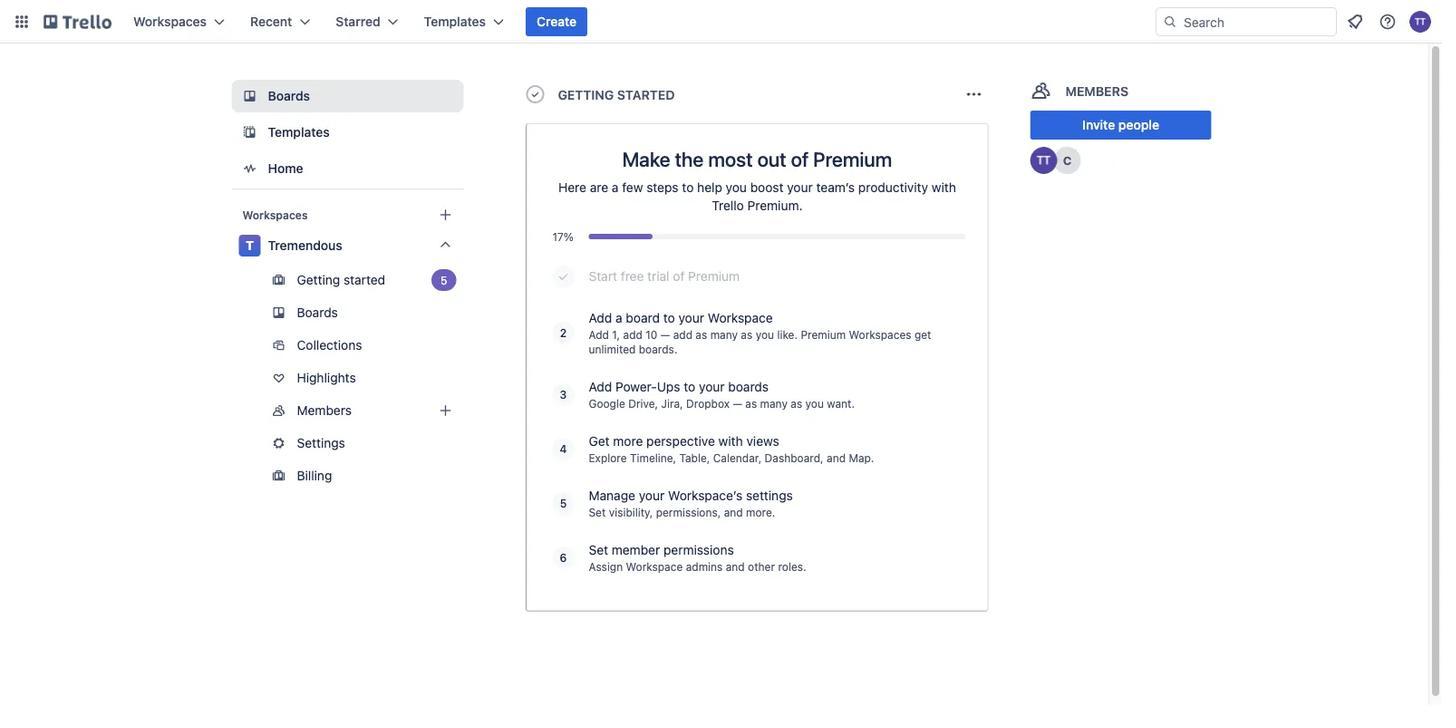 Task type: describe. For each thing, give the bounding box(es) containing it.
dashboard,
[[765, 452, 824, 464]]

collections
[[297, 338, 362, 353]]

premium inside add a board to your workspace add 1, add 10 — add as many as you like. premium workspaces get unlimited boards.
[[801, 328, 846, 341]]

invite
[[1083, 117, 1116, 132]]

Search field
[[1178, 8, 1337, 35]]

set inside set member permissions assign workspace admins and other roles.
[[589, 543, 608, 558]]

1 vertical spatial templates
[[268, 125, 330, 140]]

members link
[[232, 396, 464, 425]]

templates button
[[413, 7, 515, 36]]

members
[[1066, 84, 1129, 99]]

board
[[626, 311, 660, 326]]

1 vertical spatial premium
[[688, 269, 740, 284]]

0 vertical spatial premium
[[814, 147, 893, 170]]

4
[[560, 443, 567, 455]]

perspective
[[647, 434, 715, 449]]

highlights
[[297, 370, 356, 385]]

— for workspace
[[661, 328, 670, 341]]

a inside add a board to your workspace add 1, add 10 — add as many as you like. premium workspaces get unlimited boards.
[[616, 311, 623, 326]]

as left like.
[[741, 328, 753, 341]]

admins
[[686, 560, 723, 573]]

google
[[589, 397, 626, 410]]

— for boards
[[733, 397, 743, 410]]

recent button
[[239, 7, 321, 36]]

steps
[[647, 180, 679, 195]]

few
[[622, 180, 643, 195]]

workspaces inside add a board to your workspace add 1, add 10 — add as many as you like. premium workspaces get unlimited boards.
[[849, 328, 912, 341]]

home
[[268, 161, 303, 176]]

0 horizontal spatial 5
[[441, 274, 448, 287]]

boards for first the "boards" link from the top
[[268, 88, 310, 103]]

trial
[[648, 269, 670, 284]]

starred
[[336, 14, 381, 29]]

workspaces button
[[122, 7, 236, 36]]

17
[[553, 230, 564, 243]]

add power-ups to your boards google drive, jira, dropbox — as many as you want.
[[589, 379, 855, 410]]

add for add power-ups to your boards
[[589, 379, 612, 394]]

more
[[613, 434, 643, 449]]

1 horizontal spatial 5
[[560, 497, 567, 510]]

boards.
[[639, 343, 678, 355]]

here
[[559, 180, 587, 195]]

settings
[[297, 436, 345, 451]]

started
[[617, 88, 675, 102]]

people
[[1119, 117, 1160, 132]]

a inside here are a few steps to help you boost your team's productivity with trello premium.
[[612, 180, 619, 195]]

assign
[[589, 560, 623, 573]]

as down boards
[[746, 397, 757, 410]]

boards for 2nd the "boards" link from the top
[[297, 305, 338, 320]]

highlights link
[[232, 364, 464, 393]]

1 add from the left
[[623, 328, 643, 341]]

table,
[[680, 452, 710, 464]]

starred button
[[325, 7, 410, 36]]

settings
[[746, 488, 793, 503]]

boards
[[728, 379, 769, 394]]

template board image
[[239, 122, 261, 143]]

get
[[915, 328, 932, 341]]

members
[[297, 403, 352, 418]]

the
[[675, 147, 704, 170]]

add image
[[435, 400, 457, 422]]

workspace's
[[668, 488, 743, 503]]

out
[[758, 147, 787, 170]]

settings link
[[232, 429, 464, 458]]

help
[[697, 180, 723, 195]]

map.
[[849, 452, 874, 464]]

as right 10
[[696, 328, 708, 341]]

start free trial of premium
[[589, 269, 740, 284]]

you inside here are a few steps to help you boost your team's productivity with trello premium.
[[726, 180, 747, 195]]

like.
[[777, 328, 798, 341]]

set inside manage your workspace's settings set visibility, permissions, and more.
[[589, 506, 606, 519]]

templates inside dropdown button
[[424, 14, 486, 29]]

billing link
[[232, 462, 464, 491]]

to inside here are a few steps to help you boost your team's productivity with trello premium.
[[682, 180, 694, 195]]

2
[[560, 326, 567, 339]]

create a workspace image
[[435, 204, 457, 226]]

and inside get more perspective with views explore timeline, table, calendar, dashboard, and map.
[[827, 452, 846, 464]]

2 add from the left
[[673, 328, 693, 341]]

jira,
[[662, 397, 683, 410]]

workspace inside add a board to your workspace add 1, add 10 — add as many as you like. premium workspaces get unlimited boards.
[[708, 311, 773, 326]]

started
[[344, 272, 385, 287]]

primary element
[[0, 0, 1443, 44]]

c
[[1064, 154, 1072, 167]]

many inside the "add power-ups to your boards google drive, jira, dropbox — as many as you want."
[[760, 397, 788, 410]]

getting started
[[558, 88, 675, 102]]

workspace inside set member permissions assign workspace admins and other roles.
[[626, 560, 683, 573]]

trello
[[712, 198, 744, 213]]

and inside set member permissions assign workspace admins and other roles.
[[726, 560, 745, 573]]

t
[[246, 238, 254, 253]]

get more perspective with views explore timeline, table, calendar, dashboard, and map.
[[589, 434, 874, 464]]

open information menu image
[[1379, 13, 1397, 31]]

invite people button
[[1031, 111, 1212, 140]]

getting started
[[297, 272, 385, 287]]

3
[[560, 388, 567, 401]]

are
[[590, 180, 609, 195]]

17 %
[[553, 230, 574, 243]]

many inside add a board to your workspace add 1, add 10 — add as many as you like. premium workspaces get unlimited boards.
[[711, 328, 738, 341]]

member
[[612, 543, 660, 558]]

free
[[621, 269, 644, 284]]



Task type: locate. For each thing, give the bounding box(es) containing it.
and left map.
[[827, 452, 846, 464]]

with right productivity
[[932, 180, 957, 195]]

0 horizontal spatial many
[[711, 328, 738, 341]]

0 vertical spatial with
[[932, 180, 957, 195]]

of right out
[[791, 147, 809, 170]]

home image
[[239, 158, 261, 180]]

terry turtle (terryturtle) image right the open information menu icon
[[1410, 11, 1432, 33]]

2 set from the top
[[589, 543, 608, 558]]

you inside add a board to your workspace add 1, add 10 — add as many as you like. premium workspaces get unlimited boards.
[[756, 328, 774, 341]]

boards
[[268, 88, 310, 103], [297, 305, 338, 320]]

0 vertical spatial 5
[[441, 274, 448, 287]]

workspaces inside dropdown button
[[133, 14, 207, 29]]

getting
[[558, 88, 614, 102]]

make the most out of premium
[[623, 147, 893, 170]]

with inside get more perspective with views explore timeline, table, calendar, dashboard, and map.
[[719, 434, 743, 449]]

set member permissions assign workspace admins and other roles.
[[589, 543, 807, 573]]

1 horizontal spatial workspaces
[[243, 209, 308, 221]]

and inside manage your workspace's settings set visibility, permissions, and more.
[[724, 506, 743, 519]]

1 vertical spatial a
[[616, 311, 623, 326]]

terry turtle (terryturtle) image left c
[[1031, 147, 1058, 174]]

1 horizontal spatial workspace
[[708, 311, 773, 326]]

1 vertical spatial and
[[724, 506, 743, 519]]

to inside add a board to your workspace add 1, add 10 — add as many as you like. premium workspaces get unlimited boards.
[[664, 311, 675, 326]]

1 vertical spatial 5
[[560, 497, 567, 510]]

c button
[[1054, 147, 1081, 174]]

as left "want."
[[791, 397, 803, 410]]

1 vertical spatial boards link
[[232, 298, 464, 327]]

0 horizontal spatial workspace
[[626, 560, 683, 573]]

1 vertical spatial set
[[589, 543, 608, 558]]

0 horizontal spatial with
[[719, 434, 743, 449]]

get
[[589, 434, 610, 449]]

2 boards link from the top
[[232, 298, 464, 327]]

to right ups
[[684, 379, 696, 394]]

0 vertical spatial many
[[711, 328, 738, 341]]

and left more.
[[724, 506, 743, 519]]

0 vertical spatial of
[[791, 147, 809, 170]]

0 vertical spatial workspace
[[708, 311, 773, 326]]

templates
[[424, 14, 486, 29], [268, 125, 330, 140]]

make
[[623, 147, 671, 170]]

explore
[[589, 452, 627, 464]]

getting
[[297, 272, 340, 287]]

your up the premium.
[[787, 180, 813, 195]]

power-
[[616, 379, 657, 394]]

workspace down member
[[626, 560, 683, 573]]

to left help on the top of page
[[682, 180, 694, 195]]

2 vertical spatial premium
[[801, 328, 846, 341]]

start
[[589, 269, 618, 284]]

you left "want."
[[806, 397, 824, 410]]

recent
[[250, 14, 292, 29]]

to right 'board'
[[664, 311, 675, 326]]

1 vertical spatial add
[[589, 328, 609, 341]]

a right are
[[612, 180, 619, 195]]

boards link
[[232, 80, 464, 112], [232, 298, 464, 327]]

2 horizontal spatial you
[[806, 397, 824, 410]]

many up boards
[[711, 328, 738, 341]]

1 horizontal spatial —
[[733, 397, 743, 410]]

0 vertical spatial a
[[612, 180, 619, 195]]

want.
[[827, 397, 855, 410]]

add inside the "add power-ups to your boards google drive, jira, dropbox — as many as you want."
[[589, 379, 612, 394]]

create button
[[526, 7, 588, 36]]

10
[[646, 328, 658, 341]]

— inside add a board to your workspace add 1, add 10 — add as many as you like. premium workspaces get unlimited boards.
[[661, 328, 670, 341]]

5 left forward image on the left
[[441, 274, 448, 287]]

workspace
[[708, 311, 773, 326], [626, 560, 683, 573]]

2 vertical spatial workspaces
[[849, 328, 912, 341]]

chestercheeetah (chestercheeetah) image
[[1054, 147, 1081, 174]]

2 vertical spatial and
[[726, 560, 745, 573]]

6
[[560, 551, 567, 564]]

ups
[[657, 379, 681, 394]]

1 vertical spatial with
[[719, 434, 743, 449]]

add for add a board to your workspace
[[589, 311, 612, 326]]

set
[[589, 506, 606, 519], [589, 543, 608, 558]]

1 vertical spatial boards
[[297, 305, 338, 320]]

with up calendar,
[[719, 434, 743, 449]]

tremendous
[[268, 238, 343, 253]]

calendar,
[[713, 452, 762, 464]]

1 horizontal spatial templates
[[424, 14, 486, 29]]

0 vertical spatial boards link
[[232, 80, 464, 112]]

create
[[537, 14, 577, 29]]

of
[[791, 147, 809, 170], [673, 269, 685, 284]]

1 vertical spatial workspaces
[[243, 209, 308, 221]]

views
[[747, 434, 780, 449]]

0 vertical spatial add
[[589, 311, 612, 326]]

add up boards.
[[673, 328, 693, 341]]

more.
[[746, 506, 776, 519]]

visibility,
[[609, 506, 653, 519]]

terry turtle (terryturtle) image inside primary 'element'
[[1410, 11, 1432, 33]]

you inside the "add power-ups to your boards google drive, jira, dropbox — as many as you want."
[[806, 397, 824, 410]]

1,
[[612, 328, 620, 341]]

1 horizontal spatial terry turtle (terryturtle) image
[[1410, 11, 1432, 33]]

0 vertical spatial and
[[827, 452, 846, 464]]

your inside the "add power-ups to your boards google drive, jira, dropbox — as many as you want."
[[699, 379, 725, 394]]

your
[[787, 180, 813, 195], [679, 311, 705, 326], [699, 379, 725, 394], [639, 488, 665, 503]]

0 vertical spatial workspaces
[[133, 14, 207, 29]]

set up assign
[[589, 543, 608, 558]]

to inside the "add power-ups to your boards google drive, jira, dropbox — as many as you want."
[[684, 379, 696, 394]]

many down boards
[[760, 397, 788, 410]]

your up dropbox at the bottom
[[699, 379, 725, 394]]

set down manage at the bottom of page
[[589, 506, 606, 519]]

—
[[661, 328, 670, 341], [733, 397, 743, 410]]

2 horizontal spatial workspaces
[[849, 328, 912, 341]]

1 set from the top
[[589, 506, 606, 519]]

1 vertical spatial workspace
[[626, 560, 683, 573]]

collections link
[[232, 331, 464, 360]]

and left 'other'
[[726, 560, 745, 573]]

3 add from the top
[[589, 379, 612, 394]]

premium
[[814, 147, 893, 170], [688, 269, 740, 284], [801, 328, 846, 341]]

most
[[708, 147, 753, 170]]

add
[[623, 328, 643, 341], [673, 328, 693, 341]]

1 horizontal spatial add
[[673, 328, 693, 341]]

2 vertical spatial add
[[589, 379, 612, 394]]

templates link
[[232, 116, 464, 149]]

dropbox
[[686, 397, 730, 410]]

0 vertical spatial templates
[[424, 14, 486, 29]]

1 vertical spatial —
[[733, 397, 743, 410]]

premium right like.
[[801, 328, 846, 341]]

you up trello
[[726, 180, 747, 195]]

add a board to your workspace add 1, add 10 — add as many as you like. premium workspaces get unlimited boards.
[[589, 311, 932, 355]]

your up visibility,
[[639, 488, 665, 503]]

of right trial
[[673, 269, 685, 284]]

manage your workspace's settings set visibility, permissions, and more.
[[589, 488, 793, 519]]

1 vertical spatial to
[[664, 311, 675, 326]]

premium up team's
[[814, 147, 893, 170]]

boost
[[751, 180, 784, 195]]

0 vertical spatial set
[[589, 506, 606, 519]]

1 add from the top
[[589, 311, 612, 326]]

permissions,
[[656, 506, 721, 519]]

premium.
[[748, 198, 803, 213]]

1 horizontal spatial with
[[932, 180, 957, 195]]

5
[[441, 274, 448, 287], [560, 497, 567, 510]]

back to home image
[[44, 7, 112, 36]]

team's
[[817, 180, 855, 195]]

forward image
[[460, 269, 482, 291]]

0 horizontal spatial templates
[[268, 125, 330, 140]]

premium right trial
[[688, 269, 740, 284]]

invite people
[[1083, 117, 1160, 132]]

with inside here are a few steps to help you boost your team's productivity with trello premium.
[[932, 180, 957, 195]]

0 notifications image
[[1345, 11, 1367, 33]]

0 horizontal spatial —
[[661, 328, 670, 341]]

you left like.
[[756, 328, 774, 341]]

2 vertical spatial to
[[684, 379, 696, 394]]

to for ups
[[684, 379, 696, 394]]

workspace up boards
[[708, 311, 773, 326]]

5 left manage at the bottom of page
[[560, 497, 567, 510]]

billing
[[297, 468, 332, 483]]

1 vertical spatial you
[[756, 328, 774, 341]]

2 vertical spatial you
[[806, 397, 824, 410]]

a up 1,
[[616, 311, 623, 326]]

timeline,
[[630, 452, 677, 464]]

boards right the board icon
[[268, 88, 310, 103]]

permissions
[[664, 543, 734, 558]]

1 horizontal spatial of
[[791, 147, 809, 170]]

other
[[748, 560, 775, 573]]

%
[[564, 230, 574, 243]]

add left 1,
[[589, 328, 609, 341]]

boards link up templates link
[[232, 80, 464, 112]]

productivity
[[859, 180, 929, 195]]

2 add from the top
[[589, 328, 609, 341]]

1 vertical spatial of
[[673, 269, 685, 284]]

— right 10
[[661, 328, 670, 341]]

to for board
[[664, 311, 675, 326]]

1 horizontal spatial many
[[760, 397, 788, 410]]

your inside add a board to your workspace add 1, add 10 — add as many as you like. premium workspaces get unlimited boards.
[[679, 311, 705, 326]]

1 vertical spatial many
[[760, 397, 788, 410]]

0 horizontal spatial workspaces
[[133, 14, 207, 29]]

drive,
[[629, 397, 658, 410]]

with
[[932, 180, 957, 195], [719, 434, 743, 449]]

0 vertical spatial terry turtle (terryturtle) image
[[1410, 11, 1432, 33]]

0 vertical spatial boards
[[268, 88, 310, 103]]

your right 'board'
[[679, 311, 705, 326]]

templates right the starred popup button
[[424, 14, 486, 29]]

0 horizontal spatial add
[[623, 328, 643, 341]]

home link
[[232, 152, 464, 185]]

board image
[[239, 85, 261, 107]]

add right 1,
[[623, 328, 643, 341]]

your inside manage your workspace's settings set visibility, permissions, and more.
[[639, 488, 665, 503]]

1 horizontal spatial you
[[756, 328, 774, 341]]

0 vertical spatial you
[[726, 180, 747, 195]]

here are a few steps to help you boost your team's productivity with trello premium.
[[559, 180, 957, 213]]

many
[[711, 328, 738, 341], [760, 397, 788, 410]]

search image
[[1163, 15, 1178, 29]]

1 boards link from the top
[[232, 80, 464, 112]]

0 horizontal spatial of
[[673, 269, 685, 284]]

add up unlimited
[[589, 311, 612, 326]]

as
[[696, 328, 708, 341], [741, 328, 753, 341], [746, 397, 757, 410], [791, 397, 803, 410]]

0 horizontal spatial you
[[726, 180, 747, 195]]

add up google
[[589, 379, 612, 394]]

0 vertical spatial —
[[661, 328, 670, 341]]

— inside the "add power-ups to your boards google drive, jira, dropbox — as many as you want."
[[733, 397, 743, 410]]

— down boards
[[733, 397, 743, 410]]

templates up home
[[268, 125, 330, 140]]

0 horizontal spatial terry turtle (terryturtle) image
[[1031, 147, 1058, 174]]

roles.
[[778, 560, 807, 573]]

boards down getting
[[297, 305, 338, 320]]

0 vertical spatial to
[[682, 180, 694, 195]]

unlimited
[[589, 343, 636, 355]]

workspaces
[[133, 14, 207, 29], [243, 209, 308, 221], [849, 328, 912, 341]]

1 vertical spatial terry turtle (terryturtle) image
[[1031, 147, 1058, 174]]

your inside here are a few steps to help you boost your team's productivity with trello premium.
[[787, 180, 813, 195]]

boards link up collections link at the left of page
[[232, 298, 464, 327]]

terry turtle (terryturtle) image
[[1410, 11, 1432, 33], [1031, 147, 1058, 174]]



Task type: vqa. For each thing, say whether or not it's contained in the screenshot.
Premium in Add a board to your Workspace Add 1, add 10 — add as many as you like. Premium Workspaces get unlimited boards.
yes



